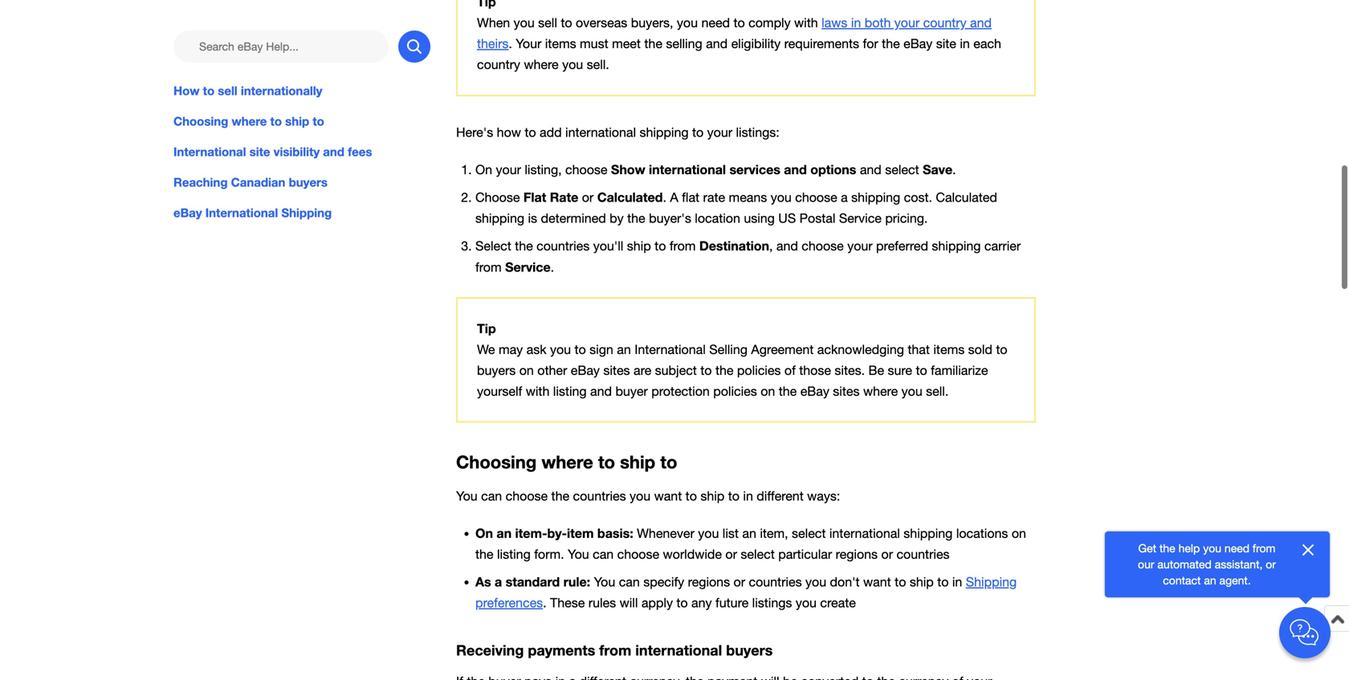 Task type: locate. For each thing, give the bounding box(es) containing it.
1 vertical spatial on
[[476, 526, 493, 541]]

0 vertical spatial choosing where to ship to
[[174, 114, 324, 129]]

canadian
[[231, 175, 286, 190]]

the
[[645, 36, 663, 51], [882, 36, 900, 51], [627, 211, 646, 226], [515, 238, 533, 253], [716, 363, 734, 378], [779, 384, 797, 399], [551, 489, 570, 504], [1160, 542, 1176, 555], [476, 547, 494, 562]]

or
[[582, 190, 594, 205], [882, 547, 893, 562], [1266, 558, 1276, 571], [734, 575, 745, 590]]

agent.
[[1220, 574, 1251, 587]]

and right the options
[[860, 162, 882, 177]]

get the help you need from our automated assistant, or contact an agent. tooltip
[[1131, 541, 1284, 589]]

. for . a flat rate means you choose a shipping cost. calculated shipping is determined by the buyer's location using us postal service pricing.
[[663, 190, 667, 205]]

assistant,
[[1215, 558, 1263, 571]]

on for on your listing, choose show international services and options and select save .
[[476, 162, 492, 177]]

select up particular in the bottom right of the page
[[792, 526, 826, 541]]

or inside get the help you need from our automated assistant, or contact an agent.
[[1266, 558, 1276, 571]]

from inside get the help you need from our automated assistant, or contact an agent.
[[1253, 542, 1276, 555]]

1 vertical spatial select
[[792, 526, 826, 541]]

ship
[[285, 114, 309, 129], [620, 452, 656, 473], [701, 489, 725, 504], [910, 575, 934, 590]]

1 vertical spatial choosing
[[456, 452, 537, 473]]

shipping up the service pricing.
[[852, 190, 901, 205]]

ebay right the for
[[904, 36, 933, 51]]

select up cost.
[[885, 162, 919, 177]]

. down determined
[[551, 260, 554, 275]]

buyers down the future
[[726, 642, 773, 659]]

0 horizontal spatial listing
[[497, 547, 531, 562]]

0 vertical spatial on
[[476, 162, 492, 177]]

1 horizontal spatial you
[[568, 547, 589, 562]]

site left each
[[936, 36, 957, 51]]

can inside as a standard rule: you can specify regions or countries you don't want to ship to in
[[619, 575, 640, 590]]

0 vertical spatial can
[[481, 489, 502, 504]]

regions up don't
[[836, 547, 878, 562]]

ship up the visibility
[[285, 114, 309, 129]]

international
[[566, 125, 636, 140], [649, 162, 726, 177], [830, 526, 900, 541], [636, 642, 722, 659]]

regions
[[836, 547, 878, 562], [688, 575, 730, 590]]

1 horizontal spatial choosing where to ship to
[[456, 452, 677, 473]]

create
[[820, 596, 856, 611]]

in down locations
[[953, 575, 963, 590]]

you up "basis:"
[[630, 489, 651, 504]]

where inside . your items must meet the selling and eligibility requirements for the ebay site in each country where you sell.
[[524, 57, 559, 72]]

an right sign
[[617, 342, 631, 357]]

an inside get the help you need from our automated assistant, or contact an agent.
[[1204, 574, 1217, 587]]

your down the service pricing.
[[848, 238, 873, 253]]

listing,
[[525, 162, 562, 177]]

overseas
[[576, 15, 628, 30]]

1 horizontal spatial site
[[936, 36, 957, 51]]

0 horizontal spatial items
[[545, 36, 576, 51]]

0 vertical spatial sell
[[538, 15, 557, 30]]

1 horizontal spatial shipping
[[966, 575, 1017, 590]]

your up choose
[[496, 162, 521, 177]]

ship inside as a standard rule: you can specify regions or countries you don't want to ship to in
[[910, 575, 934, 590]]

the inside get the help you need from our automated assistant, or contact an agent.
[[1160, 542, 1176, 555]]

1 on from the top
[[476, 162, 492, 177]]

2 horizontal spatial on
[[1012, 526, 1027, 541]]

0 horizontal spatial site
[[250, 145, 270, 159]]

1 horizontal spatial items
[[934, 342, 965, 357]]

and inside on your listing, choose show international services and options and select save .
[[860, 162, 882, 177]]

and right , at top right
[[777, 238, 798, 253]]

0 vertical spatial regions
[[836, 547, 878, 562]]

shipping down locations
[[966, 575, 1017, 590]]

2 vertical spatial international
[[635, 342, 706, 357]]

the up as
[[476, 547, 494, 562]]

site up canadian
[[250, 145, 270, 159]]

listing
[[553, 384, 587, 399], [497, 547, 531, 562]]

from down the buyer's
[[670, 238, 696, 253]]

when
[[477, 15, 510, 30]]

on inside whenever you list an item, select international shipping locations on the listing form. you can choose worldwide or select particular regions or countries
[[1012, 526, 1027, 541]]

automated
[[1158, 558, 1212, 571]]

. for . your items must meet the selling and eligibility requirements for the ebay site in each country where you sell.
[[509, 36, 512, 51]]

0 vertical spatial items
[[545, 36, 576, 51]]

sell for internationally
[[218, 84, 238, 98]]

1 vertical spatial items
[[934, 342, 965, 357]]

your right both
[[895, 15, 920, 30]]

a
[[841, 190, 848, 205], [495, 574, 502, 590]]

laws
[[822, 15, 848, 30]]

can up on an item-by-item basis:
[[481, 489, 502, 504]]

1 horizontal spatial calculated
[[936, 190, 998, 205]]

to
[[561, 15, 572, 30], [734, 15, 745, 30], [203, 84, 215, 98], [270, 114, 282, 129], [313, 114, 324, 129], [525, 125, 536, 140], [692, 125, 704, 140], [575, 342, 586, 357], [996, 342, 1008, 357], [701, 363, 712, 378], [916, 363, 928, 378], [598, 452, 615, 473], [660, 452, 677, 473], [686, 489, 697, 504], [728, 489, 740, 504], [895, 575, 906, 590], [938, 575, 949, 590], [677, 596, 688, 611]]

list
[[723, 526, 739, 541]]

0 horizontal spatial buyers
[[289, 175, 328, 190]]

shipping
[[281, 206, 332, 220], [966, 575, 1017, 590]]

2 vertical spatial shipping
[[904, 526, 953, 541]]

sites down the sites.
[[833, 384, 860, 399]]

2 horizontal spatial can
[[619, 575, 640, 590]]

2 horizontal spatial shipping
[[904, 526, 953, 541]]

0 vertical spatial country
[[923, 15, 967, 30]]

sell. down familiarize at the right of the page
[[926, 384, 949, 399]]

and right the selling
[[706, 36, 728, 51]]

. up 'shipping carrier' at the right top of page
[[953, 162, 956, 177]]

an left item-
[[497, 526, 512, 541]]

tip
[[477, 321, 496, 336]]

0 vertical spatial listing
[[553, 384, 587, 399]]

our
[[1138, 558, 1155, 571]]

an inside whenever you list an item, select international shipping locations on the listing form. you can choose worldwide or select particular regions or countries
[[743, 526, 757, 541]]

in right laws
[[851, 15, 861, 30]]

determined
[[541, 211, 606, 226]]

0 horizontal spatial regions
[[688, 575, 730, 590]]

and inside tip we may ask you to sign an international selling agreement acknowledging that items sold to buyers on other ebay sites are subject to the policies of those sites. be sure to familiarize yourself with listing and buyer protection policies on the ebay sites where you sell.
[[590, 384, 612, 399]]

sites
[[604, 363, 630, 378], [833, 384, 860, 399]]

want right don't
[[864, 575, 891, 590]]

sell. down must
[[587, 57, 609, 72]]

rate
[[550, 189, 579, 205]]

from up assistant,
[[1253, 542, 1276, 555]]

0 horizontal spatial need
[[702, 15, 730, 30]]

items up familiarize at the right of the page
[[934, 342, 965, 357]]

1 horizontal spatial want
[[864, 575, 891, 590]]

can down "basis:"
[[593, 547, 614, 562]]

international up subject
[[635, 342, 706, 357]]

regions inside whenever you list an item, select international shipping locations on the listing form. you can choose worldwide or select particular regions or countries
[[836, 547, 878, 562]]

buyers inside tip we may ask you to sign an international selling agreement acknowledging that items sold to buyers on other ebay sites are subject to the policies of those sites. be sure to familiarize yourself with listing and buyer protection policies on the ebay sites where you sell.
[[477, 363, 516, 378]]

the right "get"
[[1160, 542, 1176, 555]]

an right list
[[743, 526, 757, 541]]

ways:
[[807, 489, 840, 504]]

1 vertical spatial sell
[[218, 84, 238, 98]]

your inside on your listing, choose show international services and options and select save .
[[496, 162, 521, 177]]

as a standard rule: you can specify regions or countries you don't want to ship to in
[[476, 574, 966, 590]]

1 vertical spatial need
[[1225, 542, 1250, 555]]

on left item-
[[476, 526, 493, 541]]

with up requirements
[[794, 15, 818, 30]]

0 horizontal spatial with
[[526, 384, 550, 399]]

from
[[670, 238, 696, 253], [476, 260, 502, 275], [1253, 542, 1276, 555], [599, 642, 632, 659]]

0 vertical spatial policies
[[737, 363, 781, 378]]

0 vertical spatial sell.
[[587, 57, 609, 72]]

buyer
[[616, 384, 648, 399]]

buyers
[[289, 175, 328, 190], [477, 363, 516, 378], [726, 642, 773, 659]]

2 vertical spatial select
[[741, 547, 775, 562]]

you
[[514, 15, 535, 30], [677, 15, 698, 30], [562, 57, 583, 72], [771, 190, 792, 205], [550, 342, 571, 357], [902, 384, 923, 399], [630, 489, 651, 504], [698, 526, 719, 541], [1203, 542, 1222, 555], [806, 575, 827, 590], [796, 596, 817, 611]]

1 horizontal spatial sell
[[538, 15, 557, 30]]

0 vertical spatial you
[[456, 489, 478, 504]]

0 horizontal spatial select
[[741, 547, 775, 562]]

choose up choose flat rate or calculated
[[566, 162, 608, 177]]

2 on from the top
[[476, 526, 493, 541]]

1 vertical spatial regions
[[688, 575, 730, 590]]

buyers,
[[631, 15, 674, 30]]

1 vertical spatial with
[[526, 384, 550, 399]]

requirements
[[784, 36, 859, 51]]

sell up your
[[538, 15, 557, 30]]

0 vertical spatial sites
[[604, 363, 630, 378]]

form.
[[534, 547, 564, 562]]

select
[[885, 162, 919, 177], [792, 526, 826, 541], [741, 547, 775, 562]]

0 horizontal spatial sell.
[[587, 57, 609, 72]]

calculated up by in the left top of the page
[[597, 189, 663, 205]]

country right both
[[923, 15, 967, 30]]

help
[[1179, 542, 1200, 555]]

1 horizontal spatial a
[[841, 190, 848, 205]]

shipping
[[640, 125, 689, 140], [852, 190, 901, 205], [904, 526, 953, 541]]

1 horizontal spatial sites
[[833, 384, 860, 399]]

0 horizontal spatial country
[[477, 57, 520, 72]]

2 horizontal spatial you
[[594, 575, 615, 590]]

will
[[620, 596, 638, 611]]

0 horizontal spatial want
[[654, 489, 682, 504]]

. inside service .
[[551, 260, 554, 275]]

1 horizontal spatial on
[[761, 384, 775, 399]]

0 horizontal spatial shipping
[[281, 206, 332, 220]]

in inside . your items must meet the selling and eligibility requirements for the ebay site in each country where you sell.
[[960, 36, 970, 51]]

1 vertical spatial shipping
[[852, 190, 901, 205]]

on up choose
[[476, 162, 492, 177]]

. inside on your listing, choose show international services and options and select save .
[[953, 162, 956, 177]]

buyers up 'yourself'
[[477, 363, 516, 378]]

ebay inside . your items must meet the selling and eligibility requirements for the ebay site in each country where you sell.
[[904, 36, 933, 51]]

add
[[540, 125, 562, 140]]

you left list
[[698, 526, 719, 541]]

international up reaching
[[174, 145, 246, 159]]

sign
[[590, 342, 614, 357]]

service pricing.
[[839, 211, 928, 226]]

want
[[654, 489, 682, 504], [864, 575, 891, 590]]

from inside select the countries you'll ship to from destination
[[670, 238, 696, 253]]

future
[[716, 596, 749, 611]]

0 horizontal spatial on
[[520, 363, 534, 378]]

policies down selling
[[713, 384, 757, 399]]

0 vertical spatial shipping
[[281, 206, 332, 220]]

regions inside as a standard rule: you can specify regions or countries you don't want to ship to in
[[688, 575, 730, 590]]

select
[[476, 238, 511, 253]]

choose down postal
[[802, 238, 844, 253]]

on
[[520, 363, 534, 378], [761, 384, 775, 399], [1012, 526, 1027, 541]]

sell right how
[[218, 84, 238, 98]]

items inside tip we may ask you to sign an international selling agreement acknowledging that items sold to buyers on other ebay sites are subject to the policies of those sites. be sure to familiarize yourself with listing and buyer protection policies on the ebay sites where you sell.
[[934, 342, 965, 357]]

listing down item-
[[497, 547, 531, 562]]

a down the options
[[841, 190, 848, 205]]

you left don't
[[806, 575, 827, 590]]

your inside laws in both your country and theirs
[[895, 15, 920, 30]]

choosing where to ship to up by- on the bottom left of page
[[456, 452, 677, 473]]

site
[[936, 36, 957, 51], [250, 145, 270, 159]]

shipping left locations
[[904, 526, 953, 541]]

1 horizontal spatial can
[[593, 547, 614, 562]]

you inside whenever you list an item, select international shipping locations on the listing form. you can choose worldwide or select particular regions or countries
[[698, 526, 719, 541]]

2 vertical spatial can
[[619, 575, 640, 590]]

0 vertical spatial need
[[702, 15, 730, 30]]

in inside laws in both your country and theirs
[[851, 15, 861, 30]]

0 vertical spatial shipping
[[640, 125, 689, 140]]

on down ask
[[520, 363, 534, 378]]

international
[[174, 145, 246, 159], [205, 206, 278, 220], [635, 342, 706, 357]]

standard
[[506, 574, 560, 590]]

for
[[863, 36, 879, 51]]

0 horizontal spatial a
[[495, 574, 502, 590]]

where down the be
[[863, 384, 898, 399]]

reaching canadian buyers link
[[174, 174, 431, 191]]

calculated down save
[[936, 190, 998, 205]]

your up on your listing, choose show international services and options and select save .
[[707, 125, 733, 140]]

.
[[509, 36, 512, 51], [953, 162, 956, 177], [663, 190, 667, 205], [551, 260, 554, 275], [543, 596, 547, 611]]

buyers down international site visibility and fees link
[[289, 175, 328, 190]]

want up 'whenever'
[[654, 489, 682, 504]]

laws in both your country and theirs link
[[477, 15, 992, 51]]

listing down other
[[553, 384, 587, 399]]

1 vertical spatial policies
[[713, 384, 757, 399]]

1 vertical spatial a
[[495, 574, 502, 590]]

. inside . a flat rate means you choose a shipping cost. calculated shipping is determined by the buyer's location using us postal service pricing.
[[663, 190, 667, 205]]

and up each
[[970, 15, 992, 30]]

0 vertical spatial select
[[885, 162, 919, 177]]

international inside whenever you list an item, select international shipping locations on the listing form. you can choose worldwide or select particular regions or countries
[[830, 526, 900, 541]]

countries inside select the countries you'll ship to from destination
[[537, 238, 590, 253]]

2 vertical spatial you
[[594, 575, 615, 590]]

0 horizontal spatial choosing
[[174, 114, 228, 129]]

1 vertical spatial buyers
[[477, 363, 516, 378]]

in left each
[[960, 36, 970, 51]]

2 vertical spatial buyers
[[726, 642, 773, 659]]

1 horizontal spatial regions
[[836, 547, 878, 562]]

1 vertical spatial country
[[477, 57, 520, 72]]

ebay international shipping
[[174, 206, 332, 220]]

1 horizontal spatial with
[[794, 15, 818, 30]]

shipping inside 'shipping preferences'
[[966, 575, 1017, 590]]

subject
[[655, 363, 697, 378]]

1 horizontal spatial choosing
[[456, 452, 537, 473]]

whenever
[[637, 526, 695, 541]]

select down item,
[[741, 547, 775, 562]]

1 horizontal spatial buyers
[[477, 363, 516, 378]]

your inside the , and choose your preferred shipping carrier from
[[848, 238, 873, 253]]

the down buyers,
[[645, 36, 663, 51]]

international down reaching canadian buyers
[[205, 206, 278, 220]]

or inside choose flat rate or calculated
[[582, 190, 594, 205]]

country inside . your items must meet the selling and eligibility requirements for the ebay site in each country where you sell.
[[477, 57, 520, 72]]

on down the agreement
[[761, 384, 775, 399]]

your
[[895, 15, 920, 30], [707, 125, 733, 140], [496, 162, 521, 177], [848, 238, 873, 253]]

1 vertical spatial sell.
[[926, 384, 949, 399]]

sold
[[968, 342, 993, 357]]

listing inside tip we may ask you to sign an international selling agreement acknowledging that items sold to buyers on other ebay sites are subject to the policies of those sites. be sure to familiarize yourself with listing and buyer protection policies on the ebay sites where you sell.
[[553, 384, 587, 399]]

need up assistant,
[[1225, 542, 1250, 555]]

the inside whenever you list an item, select international shipping locations on the listing form. you can choose worldwide or select particular regions or countries
[[476, 547, 494, 562]]

a right as
[[495, 574, 502, 590]]

you inside . your items must meet the selling and eligibility requirements for the ebay site in each country where you sell.
[[562, 57, 583, 72]]

choose inside on your listing, choose show international services and options and select save .
[[566, 162, 608, 177]]

sell.
[[587, 57, 609, 72], [926, 384, 949, 399]]

1 vertical spatial want
[[864, 575, 891, 590]]

ship right don't
[[910, 575, 934, 590]]

1 horizontal spatial need
[[1225, 542, 1250, 555]]

1 horizontal spatial sell.
[[926, 384, 949, 399]]

regions up any
[[688, 575, 730, 590]]

reaching canadian buyers
[[174, 175, 328, 190]]

1 horizontal spatial select
[[792, 526, 826, 541]]

1 horizontal spatial listing
[[553, 384, 587, 399]]

0 vertical spatial buyers
[[289, 175, 328, 190]]

tip we may ask you to sign an international selling agreement acknowledging that items sold to buyers on other ebay sites are subject to the policies of those sites. be sure to familiarize yourself with listing and buyer protection policies on the ebay sites where you sell.
[[477, 321, 1008, 399]]

and
[[970, 15, 992, 30], [706, 36, 728, 51], [323, 145, 345, 159], [784, 162, 807, 177], [860, 162, 882, 177], [777, 238, 798, 253], [590, 384, 612, 399]]

you down must
[[562, 57, 583, 72]]

shipping down reaching canadian buyers link
[[281, 206, 332, 220]]

choosing down 'yourself'
[[456, 452, 537, 473]]

on inside on your listing, choose show international services and options and select save .
[[476, 162, 492, 177]]

you up us
[[771, 190, 792, 205]]

items right your
[[545, 36, 576, 51]]

choose down "basis:"
[[617, 547, 660, 562]]

0 vertical spatial a
[[841, 190, 848, 205]]

0 vertical spatial site
[[936, 36, 957, 51]]

the up service
[[515, 238, 533, 253]]

2 horizontal spatial select
[[885, 162, 919, 177]]

1 vertical spatial can
[[593, 547, 614, 562]]

can up will
[[619, 575, 640, 590]]

policies left "of"
[[737, 363, 781, 378]]

. inside . your items must meet the selling and eligibility requirements for the ebay site in each country where you sell.
[[509, 36, 512, 51]]

where
[[524, 57, 559, 72], [232, 114, 267, 129], [863, 384, 898, 399], [542, 452, 593, 473]]

0 horizontal spatial sell
[[218, 84, 238, 98]]

how to sell internationally link
[[174, 82, 431, 100]]

sites up buyer
[[604, 363, 630, 378]]

1 horizontal spatial shipping
[[852, 190, 901, 205]]

by-
[[547, 526, 567, 541]]

0 vertical spatial international
[[174, 145, 246, 159]]

listings:
[[736, 125, 780, 140]]

countries inside as a standard rule: you can specify regions or countries you don't want to ship to in
[[749, 575, 802, 590]]

1 horizontal spatial country
[[923, 15, 967, 30]]

1 vertical spatial you
[[568, 547, 589, 562]]

us
[[779, 211, 796, 226]]

and inside . your items must meet the selling and eligibility requirements for the ebay site in each country where you sell.
[[706, 36, 728, 51]]

in inside as a standard rule: you can specify regions or countries you don't want to ship to in
[[953, 575, 963, 590]]

from down select on the left of page
[[476, 260, 502, 275]]

1 vertical spatial shipping
[[966, 575, 1017, 590]]

shipping carrier
[[932, 238, 1021, 253]]

sell for to
[[538, 15, 557, 30]]

. left a
[[663, 190, 667, 205]]

1 vertical spatial listing
[[497, 547, 531, 562]]



Task type: vqa. For each thing, say whether or not it's contained in the screenshot.


Task type: describe. For each thing, give the bounding box(es) containing it.
as
[[476, 574, 491, 590]]

sell. inside . your items must meet the selling and eligibility requirements for the ebay site in each country where you sell.
[[587, 57, 609, 72]]

ebay international shipping link
[[174, 204, 431, 222]]

save
[[923, 162, 953, 177]]

choose
[[476, 190, 520, 205]]

. a flat rate means you choose a shipping cost. calculated shipping is determined by the buyer's location using us postal service pricing.
[[476, 190, 998, 226]]

item,
[[760, 526, 788, 541]]

apply
[[642, 596, 673, 611]]

agreement
[[751, 342, 814, 357]]

you up the selling
[[677, 15, 698, 30]]

ebay down those
[[801, 384, 830, 399]]

can inside whenever you list an item, select international shipping locations on the listing form. you can choose worldwide or select particular regions or countries
[[593, 547, 614, 562]]

you left create on the right bottom
[[796, 596, 817, 611]]

from inside the , and choose your preferred shipping carrier from
[[476, 260, 502, 275]]

on an item-by-item basis:
[[476, 526, 633, 541]]

0 horizontal spatial sites
[[604, 363, 630, 378]]

selling
[[666, 36, 703, 51]]

1 vertical spatial site
[[250, 145, 270, 159]]

. these rules will apply to any future listings you create
[[543, 596, 856, 611]]

service .
[[505, 259, 554, 275]]

0 vertical spatial with
[[794, 15, 818, 30]]

0 horizontal spatial can
[[481, 489, 502, 504]]

country inside laws in both your country and theirs
[[923, 15, 967, 30]]

flat
[[682, 190, 700, 205]]

site inside . your items must meet the selling and eligibility requirements for the ebay site in each country where you sell.
[[936, 36, 957, 51]]

meet
[[612, 36, 641, 51]]

how to sell internationally
[[174, 84, 322, 98]]

countries inside whenever you list an item, select international shipping locations on the listing form. you can choose worldwide or select particular regions or countries
[[897, 547, 950, 562]]

the up by- on the bottom left of page
[[551, 489, 570, 504]]

item-
[[515, 526, 547, 541]]

sites.
[[835, 363, 865, 378]]

0 horizontal spatial calculated
[[597, 189, 663, 205]]

choose inside the , and choose your preferred shipping carrier from
[[802, 238, 844, 253]]

the inside . a flat rate means you choose a shipping cost. calculated shipping is determined by the buyer's location using us postal service pricing.
[[627, 211, 646, 226]]

choosing where to ship to link
[[174, 112, 431, 130]]

particular
[[779, 547, 832, 562]]

where up by- on the bottom left of page
[[542, 452, 593, 473]]

theirs
[[477, 36, 509, 51]]

yourself
[[477, 384, 522, 399]]

0 horizontal spatial you
[[456, 489, 478, 504]]

both
[[865, 15, 891, 30]]

you inside as a standard rule: you can specify regions or countries you don't want to ship to in
[[594, 575, 615, 590]]

international up 'show'
[[566, 125, 636, 140]]

shipping preferences
[[476, 575, 1017, 611]]

you'll
[[593, 238, 624, 253]]

you inside whenever you list an item, select international shipping locations on the listing form. you can choose worldwide or select particular regions or countries
[[568, 547, 589, 562]]

where inside tip we may ask you to sign an international selling agreement acknowledging that items sold to buyers on other ebay sites are subject to the policies of those sites. be sure to familiarize yourself with listing and buyer protection policies on the ebay sites where you sell.
[[863, 384, 898, 399]]

on for on an item-by-item basis:
[[476, 526, 493, 541]]

the right the for
[[882, 36, 900, 51]]

buyer's
[[649, 211, 691, 226]]

0 vertical spatial on
[[520, 363, 534, 378]]

preferences
[[476, 596, 543, 611]]

familiarize
[[931, 363, 988, 378]]

international site visibility and fees link
[[174, 143, 431, 161]]

ship up list
[[701, 489, 725, 504]]

, and choose your preferred shipping carrier from
[[476, 238, 1021, 275]]

get
[[1139, 542, 1157, 555]]

international site visibility and fees
[[174, 145, 372, 159]]

you inside . a flat rate means you choose a shipping cost. calculated shipping is determined by the buyer's location using us postal service pricing.
[[771, 190, 792, 205]]

means
[[729, 190, 767, 205]]

. for . these rules will apply to any future listings you create
[[543, 596, 547, 611]]

show
[[611, 162, 646, 177]]

0 vertical spatial want
[[654, 489, 682, 504]]

using
[[744, 211, 775, 226]]

choose up item-
[[506, 489, 548, 504]]

how
[[497, 125, 521, 140]]

rate
[[703, 190, 725, 205]]

calculated inside . a flat rate means you choose a shipping cost. calculated shipping is determined by the buyer's location using us postal service pricing.
[[936, 190, 998, 205]]

flat
[[524, 189, 546, 205]]

or inside whenever you list an item, select international shipping locations on the listing form. you can choose worldwide or select particular regions or countries
[[882, 547, 893, 562]]

and left fees
[[323, 145, 345, 159]]

Search eBay Help... text field
[[174, 31, 389, 63]]

must
[[580, 36, 609, 51]]

visibility
[[274, 145, 320, 159]]

reaching
[[174, 175, 228, 190]]

you down "sure"
[[902, 384, 923, 399]]

may
[[499, 342, 523, 357]]

the down "of"
[[779, 384, 797, 399]]

1 vertical spatial choosing where to ship to
[[456, 452, 677, 473]]

rules
[[589, 596, 616, 611]]

ebay down reaching
[[174, 206, 202, 220]]

payments
[[528, 642, 595, 659]]

laws in both your country and theirs
[[477, 15, 992, 51]]

receiving payments from international buyers
[[456, 642, 773, 659]]

you inside get the help you need from our automated assistant, or contact an agent.
[[1203, 542, 1222, 555]]

you up your
[[514, 15, 535, 30]]

other
[[538, 363, 567, 378]]

basis:
[[598, 526, 633, 541]]

from down rules
[[599, 642, 632, 659]]

,
[[770, 238, 773, 253]]

and inside the , and choose your preferred shipping carrier from
[[777, 238, 798, 253]]

don't
[[830, 575, 860, 590]]

that
[[908, 342, 930, 357]]

ship up you can choose the countries you want to ship to in different ways:
[[620, 452, 656, 473]]

shipping preferences link
[[476, 575, 1017, 611]]

are
[[634, 363, 652, 378]]

contact
[[1163, 574, 1201, 587]]

selling
[[709, 342, 748, 357]]

international up "flat"
[[649, 162, 726, 177]]

an inside tip we may ask you to sign an international selling agreement acknowledging that items sold to buyers on other ebay sites are subject to the policies of those sites. be sure to familiarize yourself with listing and buyer protection policies on the ebay sites where you sell.
[[617, 342, 631, 357]]

postal
[[800, 211, 836, 226]]

you up other
[[550, 342, 571, 357]]

get the help you need from our automated assistant, or contact an agent.
[[1138, 542, 1276, 587]]

fees
[[348, 145, 372, 159]]

different
[[757, 489, 804, 504]]

international inside tip we may ask you to sign an international selling agreement acknowledging that items sold to buyers on other ebay sites are subject to the policies of those sites. be sure to familiarize yourself with listing and buyer protection policies on the ebay sites where you sell.
[[635, 342, 706, 357]]

listings
[[752, 596, 792, 611]]

select inside on your listing, choose show international services and options and select save .
[[885, 162, 919, 177]]

choose inside whenever you list an item, select international shipping locations on the listing form. you can choose worldwide or select particular regions or countries
[[617, 547, 660, 562]]

location
[[695, 211, 741, 226]]

cost.
[[904, 190, 933, 205]]

in left different
[[743, 489, 753, 504]]

a inside . a flat rate means you choose a shipping cost. calculated shipping is determined by the buyer's location using us postal service pricing.
[[841, 190, 848, 205]]

of
[[785, 363, 796, 378]]

want inside as a standard rule: you can specify regions or countries you don't want to ship to in
[[864, 575, 891, 590]]

ask
[[527, 342, 547, 357]]

services
[[730, 162, 781, 177]]

the down selling
[[716, 363, 734, 378]]

with inside tip we may ask you to sign an international selling agreement acknowledging that items sold to buyers on other ebay sites are subject to the policies of those sites. be sure to familiarize yourself with listing and buyer protection policies on the ebay sites where you sell.
[[526, 384, 550, 399]]

be
[[869, 363, 884, 378]]

sell. inside tip we may ask you to sign an international selling agreement acknowledging that items sold to buyers on other ebay sites are subject to the policies of those sites. be sure to familiarize yourself with listing and buyer protection policies on the ebay sites where you sell.
[[926, 384, 949, 399]]

any
[[692, 596, 712, 611]]

sure
[[888, 363, 913, 378]]

international down . these rules will apply to any future listings you create
[[636, 642, 722, 659]]

whenever you list an item, select international shipping locations on the listing form. you can choose worldwide or select particular regions or countries
[[476, 526, 1027, 562]]

the inside select the countries you'll ship to from destination
[[515, 238, 533, 253]]

0 horizontal spatial choosing where to ship to
[[174, 114, 324, 129]]

we
[[477, 342, 495, 357]]

preferred
[[876, 238, 929, 253]]

destination
[[700, 238, 770, 253]]

ebay down sign
[[571, 363, 600, 378]]

or inside as a standard rule: you can specify regions or countries you don't want to ship to in
[[734, 575, 745, 590]]

items inside . your items must meet the selling and eligibility requirements for the ebay site in each country where you sell.
[[545, 36, 576, 51]]

you inside as a standard rule: you can specify regions or countries you don't want to ship to in
[[806, 575, 827, 590]]

here's how to add international shipping to your listings:
[[456, 125, 780, 140]]

eligibility
[[731, 36, 781, 51]]

2 horizontal spatial buyers
[[726, 642, 773, 659]]

you can choose the countries you want to ship to in different ways:
[[456, 489, 840, 504]]

internationally
[[241, 84, 322, 98]]

item
[[567, 526, 594, 541]]

listing inside whenever you list an item, select international shipping locations on the listing form. you can choose worldwide or select particular regions or countries
[[497, 547, 531, 562]]

each
[[974, 36, 1002, 51]]

shipping inside . a flat rate means you choose a shipping cost. calculated shipping is determined by the buyer's location using us postal service pricing.
[[852, 190, 901, 205]]

where down how to sell internationally
[[232, 114, 267, 129]]

need inside get the help you need from our automated assistant, or contact an agent.
[[1225, 542, 1250, 555]]

1 vertical spatial international
[[205, 206, 278, 220]]

choose inside . a flat rate means you choose a shipping cost. calculated shipping is determined by the buyer's location using us postal service pricing.
[[795, 190, 838, 205]]

and inside laws in both your country and theirs
[[970, 15, 992, 30]]

service
[[505, 259, 551, 275]]

0 vertical spatial choosing
[[174, 114, 228, 129]]

your
[[516, 36, 542, 51]]

shipping inside whenever you list an item, select international shipping locations on the listing form. you can choose worldwide or select particular regions or countries
[[904, 526, 953, 541]]

1 vertical spatial sites
[[833, 384, 860, 399]]

and left the options
[[784, 162, 807, 177]]

1 vertical spatial on
[[761, 384, 775, 399]]



